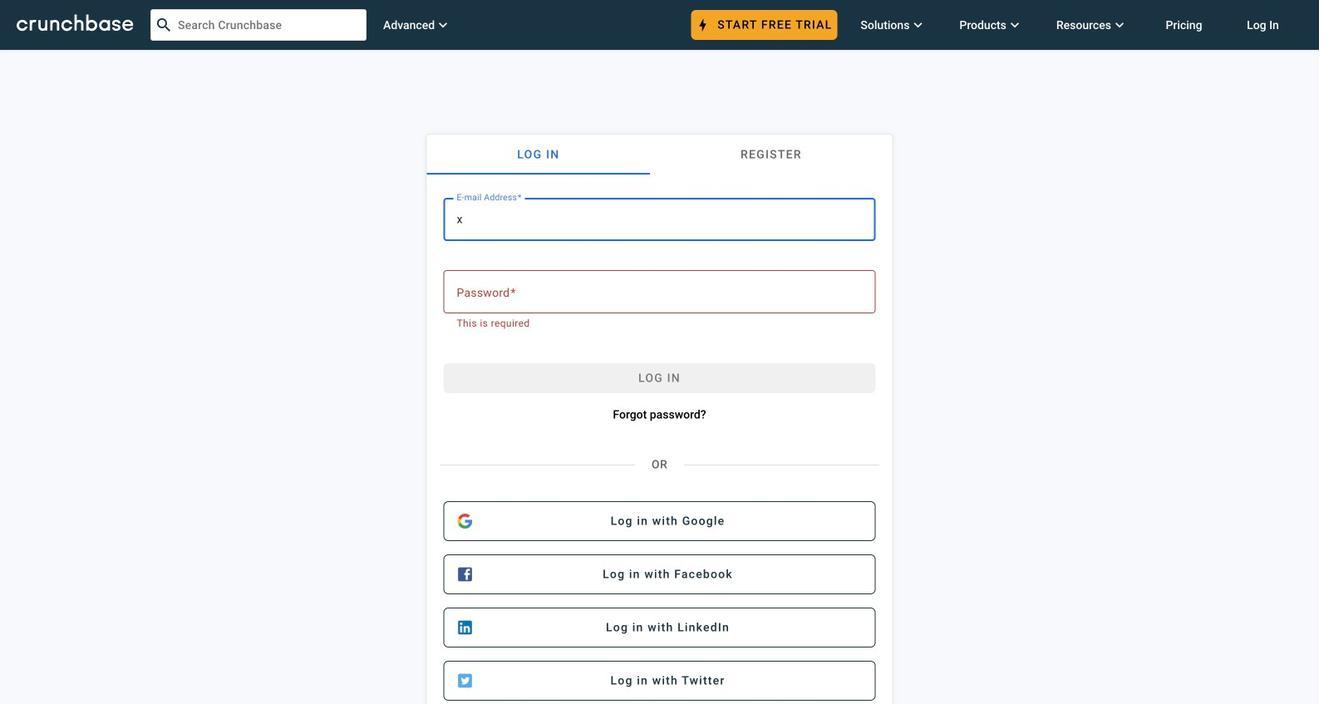 Task type: locate. For each thing, give the bounding box(es) containing it.
None password field
[[457, 282, 863, 302]]

None email field
[[457, 210, 863, 229]]

tab panel
[[427, 175, 892, 704]]



Task type: vqa. For each thing, say whether or not it's contained in the screenshot.
Group
no



Task type: describe. For each thing, give the bounding box(es) containing it.
Search Crunchbase field
[[150, 9, 367, 41]]



